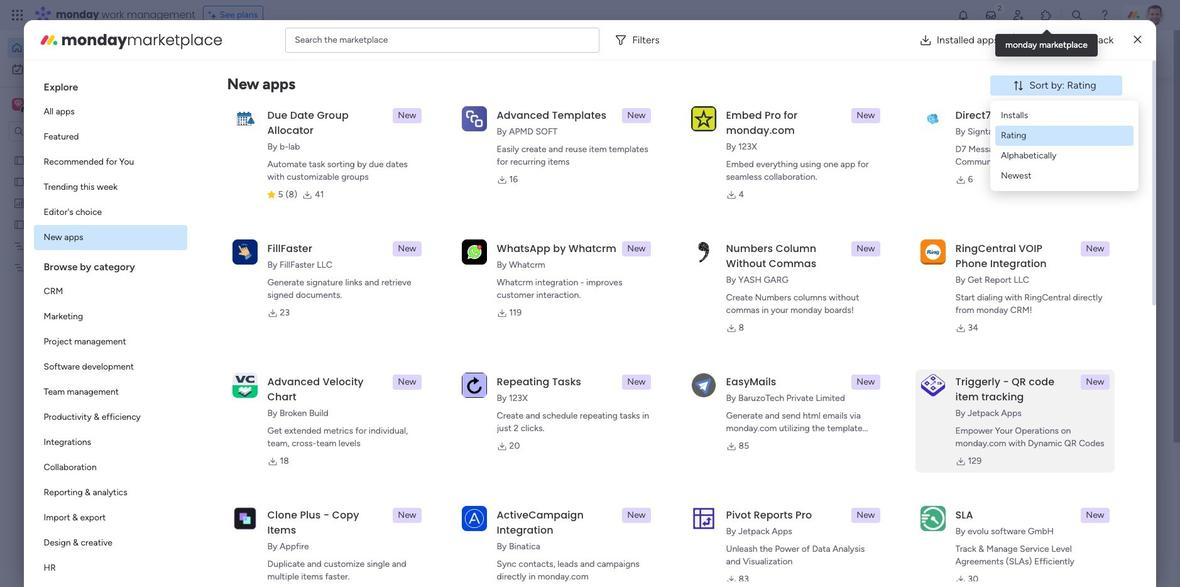 Task type: describe. For each thing, give the bounding box(es) containing it.
notifications image
[[957, 9, 970, 21]]

1 add to favorites image from the left
[[649, 230, 661, 242]]

1 horizontal spatial terry turtle image
[[1145, 5, 1166, 25]]

2 check circle image from the top
[[954, 134, 962, 144]]

workspace selection element
[[12, 97, 105, 113]]

0 vertical spatial dapulse x slim image
[[1134, 32, 1142, 47]]

2 add to favorites image from the left
[[871, 230, 883, 242]]

2 image
[[995, 1, 1006, 15]]

public board image
[[13, 175, 25, 187]]

Search in workspace field
[[26, 124, 105, 139]]

quick search results list box
[[232, 118, 905, 438]]

help image
[[1099, 9, 1111, 21]]

1 check circle image from the top
[[954, 118, 962, 127]]

1 vertical spatial terry turtle image
[[262, 563, 287, 587]]

close recently visited image
[[232, 102, 247, 118]]

0 horizontal spatial monday marketplace image
[[39, 30, 59, 50]]

public dashboard image
[[692, 229, 705, 243]]



Task type: vqa. For each thing, say whether or not it's contained in the screenshot.
Workspace Options icon
no



Task type: locate. For each thing, give the bounding box(es) containing it.
check circle image
[[954, 118, 962, 127], [954, 134, 962, 144]]

1 circle o image from the top
[[954, 166, 962, 176]]

public dashboard image
[[13, 197, 25, 209]]

heading
[[34, 70, 187, 99], [34, 250, 187, 279]]

0 horizontal spatial dapulse x slim image
[[1105, 91, 1120, 106]]

component image for second add to favorites icon from the left
[[692, 249, 703, 261]]

circle o image
[[954, 150, 962, 160]]

1 vertical spatial dapulse x slim image
[[1105, 91, 1120, 106]]

1 heading from the top
[[34, 70, 187, 99]]

app logo image
[[232, 106, 257, 131], [462, 106, 487, 131], [691, 106, 716, 131], [921, 106, 946, 131], [232, 239, 257, 265], [462, 239, 487, 265], [691, 239, 716, 265], [921, 239, 946, 265], [232, 373, 257, 398], [462, 373, 487, 398], [691, 373, 716, 398], [921, 373, 946, 398], [232, 506, 257, 531], [462, 506, 487, 531], [691, 506, 716, 531], [921, 506, 946, 531]]

option
[[8, 38, 153, 58], [8, 59, 153, 79], [34, 99, 187, 124], [34, 124, 187, 150], [0, 149, 160, 151], [34, 150, 187, 175], [34, 175, 187, 200], [34, 200, 187, 225], [34, 225, 187, 250], [34, 279, 187, 304], [34, 304, 187, 329], [34, 329, 187, 355], [34, 355, 187, 380], [34, 380, 187, 405], [34, 405, 187, 430], [34, 430, 187, 455], [34, 455, 187, 480], [34, 480, 187, 505], [34, 505, 187, 531], [34, 531, 187, 556], [34, 556, 187, 581]]

terry turtle image
[[262, 517, 287, 542]]

1 horizontal spatial component image
[[470, 249, 481, 261]]

see plans image
[[209, 8, 220, 22]]

2 component image from the left
[[470, 249, 481, 261]]

component image
[[248, 249, 259, 261], [470, 249, 481, 261], [692, 249, 703, 261]]

0 vertical spatial circle o image
[[954, 166, 962, 176]]

workspace image
[[12, 97, 25, 111]]

0 horizontal spatial terry turtle image
[[262, 563, 287, 587]]

select product image
[[11, 9, 24, 21]]

1 horizontal spatial monday marketplace image
[[1040, 9, 1053, 21]]

2 heading from the top
[[34, 250, 187, 279]]

0 horizontal spatial add to favorites image
[[649, 230, 661, 242]]

1 horizontal spatial add to favorites image
[[871, 230, 883, 242]]

terry turtle image right help icon
[[1145, 5, 1166, 25]]

1 vertical spatial circle o image
[[954, 182, 962, 192]]

templates image image
[[947, 253, 1113, 340]]

0 vertical spatial heading
[[34, 70, 187, 99]]

3 component image from the left
[[692, 249, 703, 261]]

help center element
[[935, 519, 1124, 569]]

public board image
[[13, 154, 25, 166], [13, 218, 25, 230], [248, 229, 262, 243], [470, 229, 483, 243], [248, 383, 262, 397]]

v2 user feedback image
[[946, 47, 955, 61]]

dapulse x slim image
[[1134, 32, 1142, 47], [1105, 91, 1120, 106]]

list box
[[34, 70, 187, 587], [0, 147, 160, 447]]

2 circle o image from the top
[[954, 182, 962, 192]]

terry turtle image
[[1145, 5, 1166, 25], [262, 563, 287, 587]]

0 vertical spatial check circle image
[[954, 118, 962, 127]]

2 horizontal spatial component image
[[692, 249, 703, 261]]

1 vertical spatial heading
[[34, 250, 187, 279]]

menu menu
[[996, 106, 1134, 186]]

update feed image
[[985, 9, 998, 21]]

search everything image
[[1071, 9, 1084, 21]]

0 horizontal spatial component image
[[248, 249, 259, 261]]

workspace image
[[14, 97, 23, 111]]

1 horizontal spatial dapulse x slim image
[[1134, 32, 1142, 47]]

component image for 2nd add to favorites icon from the right
[[470, 249, 481, 261]]

1 component image from the left
[[248, 249, 259, 261]]

terry turtle image down terry turtle icon
[[262, 563, 287, 587]]

monday marketplace image
[[1040, 9, 1053, 21], [39, 30, 59, 50]]

add to favorites image
[[649, 230, 661, 242], [871, 230, 883, 242]]

invite members image
[[1013, 9, 1025, 21]]

1 vertical spatial monday marketplace image
[[39, 30, 59, 50]]

circle o image
[[954, 166, 962, 176], [954, 182, 962, 192]]

v2 bolt switch image
[[1044, 47, 1051, 61]]

1 vertical spatial check circle image
[[954, 134, 962, 144]]

0 vertical spatial monday marketplace image
[[1040, 9, 1053, 21]]

0 vertical spatial terry turtle image
[[1145, 5, 1166, 25]]



